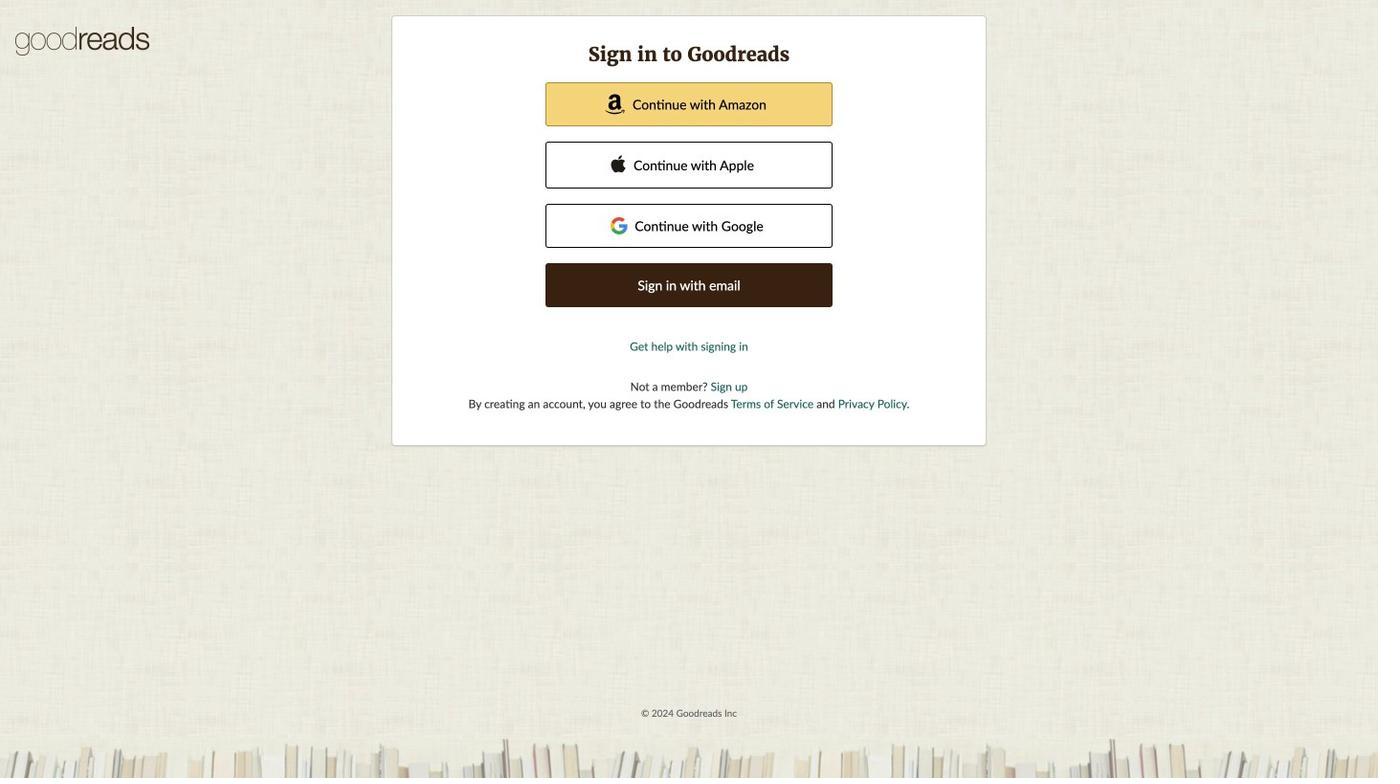 Task type: vqa. For each thing, say whether or not it's contained in the screenshot.
GOODREADS: BOOK REVIEWS, RECOMMENDATIONS, AND DISCUSSION image on the left of the page
yes



Task type: locate. For each thing, give the bounding box(es) containing it.
goodreads: book reviews, recommendations, and discussion image
[[15, 27, 149, 56]]



